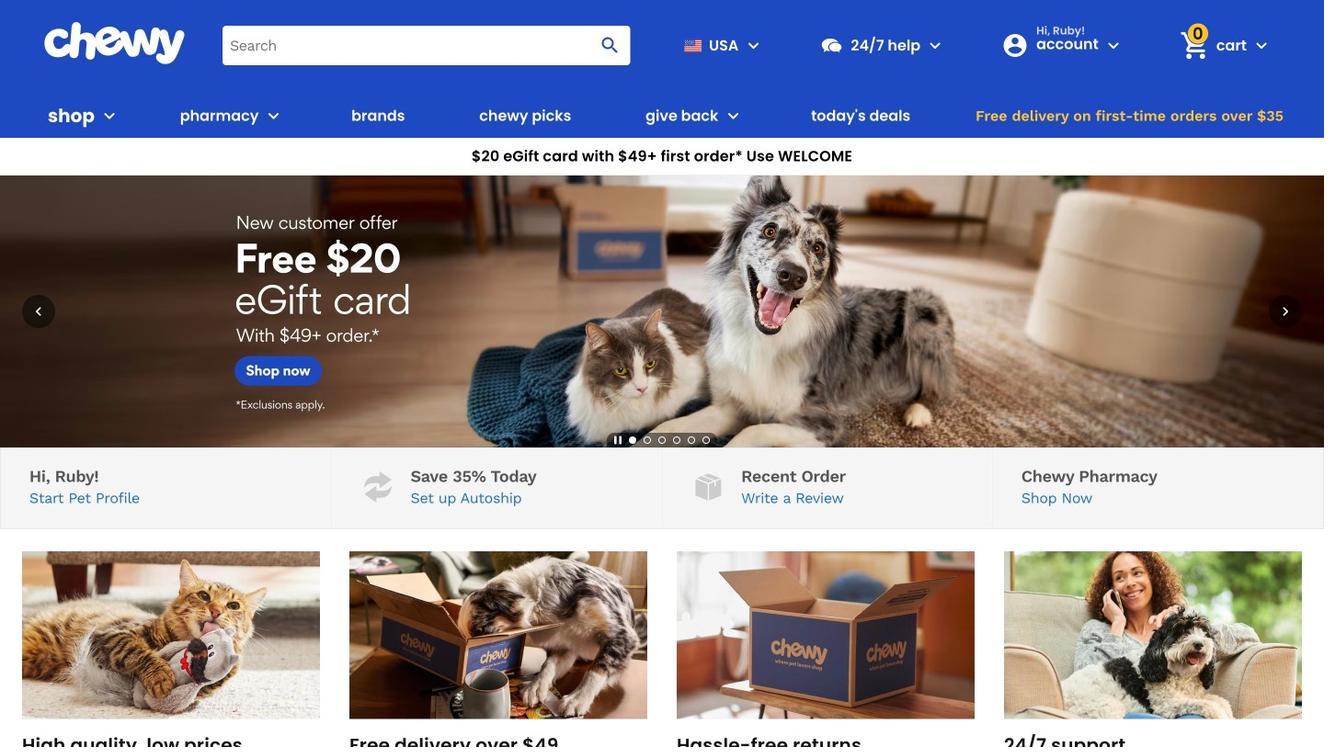 Task type: vqa. For each thing, say whether or not it's contained in the screenshot.
Product search box on the left of page
yes



Task type: locate. For each thing, give the bounding box(es) containing it.
help menu image
[[925, 34, 947, 56]]

1 / image from the left
[[360, 469, 396, 505]]

menu image
[[98, 105, 120, 127]]

1 horizontal spatial / image
[[691, 469, 727, 505]]

pharmacy menu image
[[263, 105, 285, 127]]

0 horizontal spatial / image
[[360, 469, 396, 505]]

Search text field
[[223, 26, 630, 65]]

account menu image
[[1103, 34, 1125, 56]]

Product search field
[[223, 26, 630, 65]]

/ image
[[360, 469, 396, 505], [691, 469, 727, 505]]

stop automatic slide show image
[[611, 433, 625, 448]]



Task type: describe. For each thing, give the bounding box(es) containing it.
choose slide to display. group
[[625, 433, 714, 448]]

submit search image
[[599, 34, 621, 56]]

give back menu image
[[722, 105, 744, 127]]

new customer offer. free $20 egift card with $49+ order* shop now. image
[[0, 176, 1325, 448]]

chewy support image
[[820, 33, 844, 57]]

site banner
[[0, 0, 1325, 176]]

menu image
[[743, 34, 765, 56]]

2 / image from the left
[[691, 469, 727, 505]]

chewy home image
[[43, 22, 186, 64]]

cart menu image
[[1251, 34, 1273, 56]]

items image
[[1178, 29, 1211, 62]]



